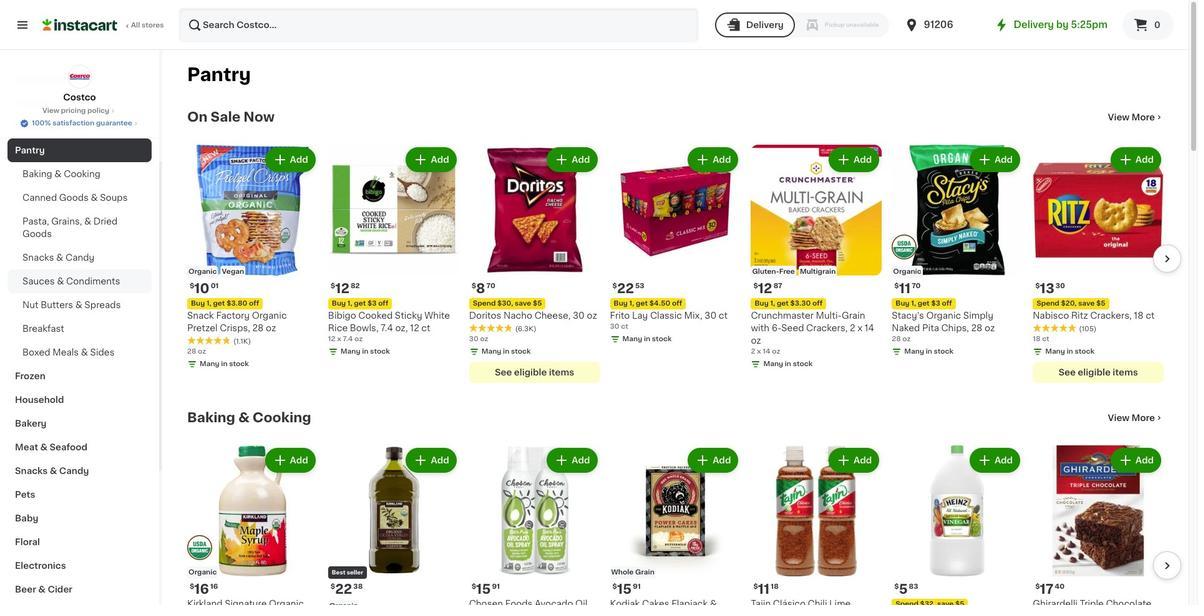 Task type: locate. For each thing, give the bounding box(es) containing it.
1, up bibigo on the bottom of the page
[[348, 300, 352, 307]]

stock down bibigo cooked sticky white rice bowls, 7.4 oz, 12 ct 12 x 7.4 oz
[[370, 348, 390, 355]]

many down 'naked'
[[905, 348, 925, 355]]

many in stock down 'seed'
[[764, 361, 813, 368]]

1 horizontal spatial crackers,
[[1091, 311, 1132, 320]]

2 1, from the left
[[348, 300, 352, 307]]

organic
[[189, 268, 217, 275], [893, 268, 922, 275], [252, 311, 287, 320], [927, 311, 962, 320], [189, 569, 217, 576]]

1 vertical spatial baking & cooking link
[[187, 411, 311, 426]]

0 vertical spatial snacks & candy link
[[7, 246, 152, 270]]

spend
[[473, 300, 496, 307], [1037, 300, 1060, 307]]

items for 8
[[549, 368, 575, 377]]

1 vertical spatial goods
[[22, 230, 52, 238]]

product group containing 8
[[469, 145, 600, 383]]

$ inside $ 13 30
[[1036, 283, 1040, 290]]

eligible
[[514, 368, 547, 377], [1078, 368, 1111, 377]]

2 eligible from the left
[[1078, 368, 1111, 377]]

see eligible items down (105)
[[1059, 368, 1139, 377]]

1 horizontal spatial see
[[1059, 368, 1076, 377]]

pretzel
[[187, 324, 218, 333]]

baking & cooking inside baking & cooking link
[[22, 170, 100, 179]]

0 horizontal spatial x
[[337, 336, 341, 343]]

(1.1k)
[[233, 338, 251, 345]]

oz down 'naked'
[[903, 336, 911, 343]]

0 vertical spatial baking & cooking
[[22, 170, 100, 179]]

3 1, from the left
[[630, 300, 634, 307]]

get
[[213, 300, 225, 307], [354, 300, 366, 307], [636, 300, 648, 307], [777, 300, 789, 307], [918, 300, 930, 307]]

4 off from the left
[[813, 300, 823, 307]]

view
[[42, 107, 59, 114], [1108, 113, 1130, 122], [1108, 414, 1130, 423]]

0 vertical spatial 22
[[617, 282, 634, 295]]

off
[[249, 300, 259, 307], [378, 300, 389, 307], [672, 300, 682, 307], [813, 300, 823, 307], [942, 300, 953, 307]]

buy 1, get $3 off
[[332, 300, 389, 307], [896, 300, 953, 307]]

oz right crisps,
[[266, 324, 276, 333]]

2 spend from the left
[[1037, 300, 1060, 307]]

1 $5 from the left
[[533, 300, 542, 307]]

0 horizontal spatial 70
[[487, 283, 496, 290]]

1 horizontal spatial $ 15 91
[[613, 583, 641, 596]]

5 get from the left
[[918, 300, 930, 307]]

item carousel region containing 10
[[170, 140, 1182, 391]]

oz inside bibigo cooked sticky white rice bowls, 7.4 oz, 12 ct 12 x 7.4 oz
[[355, 336, 363, 343]]

1 vertical spatial 22
[[335, 583, 352, 596]]

2 see from the left
[[1059, 368, 1076, 377]]

see eligible items button for 8
[[469, 362, 600, 383]]

1 horizontal spatial 91
[[633, 584, 641, 590]]

18 inside $ 11 18
[[771, 584, 779, 590]]

with
[[751, 324, 770, 333]]

0
[[1155, 21, 1161, 29]]

0 vertical spatial 18
[[1134, 311, 1144, 320]]

goods inside pasta, grains, & dried goods
[[22, 230, 52, 238]]

0 vertical spatial grain
[[842, 311, 866, 320]]

off inside the product group
[[249, 300, 259, 307]]

buy up stacy's
[[896, 300, 910, 307]]

frito lay classic mix, 30 ct 30 ct
[[610, 311, 728, 330]]

crunchmaster multi-grain with 6-seed crackers, 2 x 14 oz 2 x 14 oz
[[751, 311, 875, 355]]

delivery inside button
[[746, 21, 784, 29]]

70 inside $ 11 70
[[912, 283, 921, 290]]

many in stock down bowls,
[[341, 348, 390, 355]]

$ inside '$ 17 40'
[[1036, 584, 1040, 590]]

1 vertical spatial crackers,
[[807, 324, 848, 333]]

in down bowls,
[[362, 348, 369, 355]]

1 see eligible items button from the left
[[469, 362, 600, 383]]

baking
[[22, 170, 52, 179], [187, 411, 235, 424]]

7.4
[[381, 324, 393, 333], [343, 336, 353, 343]]

crackers, down multi-
[[807, 324, 848, 333]]

x inside bibigo cooked sticky white rice bowls, 7.4 oz, 12 ct 12 x 7.4 oz
[[337, 336, 341, 343]]

sauces & condiments
[[22, 277, 120, 286]]

eligible down (6.3k)
[[514, 368, 547, 377]]

None search field
[[179, 7, 699, 42]]

0 vertical spatial snacks & candy
[[22, 253, 94, 262]]

in down lay
[[644, 336, 651, 343]]

$3.80
[[227, 300, 247, 307]]

1 get from the left
[[213, 300, 225, 307]]

1 horizontal spatial see eligible items
[[1059, 368, 1139, 377]]

$5 for 13
[[1097, 300, 1106, 307]]

save for 13
[[1079, 300, 1095, 307]]

1 vertical spatial item carousel region
[[170, 441, 1182, 606]]

add button
[[266, 149, 315, 171], [407, 149, 456, 171], [548, 149, 597, 171], [689, 149, 738, 171], [830, 149, 879, 171], [971, 149, 1020, 171], [1112, 149, 1161, 171], [266, 449, 315, 472], [407, 449, 456, 472], [548, 449, 597, 472], [689, 449, 738, 472], [830, 449, 879, 472], [971, 449, 1020, 472], [1112, 449, 1161, 472]]

snacks & candy down meat & seafood at left
[[15, 467, 89, 476]]

1, up lay
[[630, 300, 634, 307]]

28 down 'naked'
[[892, 336, 901, 343]]

oz left "frito"
[[587, 311, 597, 320]]

view inside "view pricing policy" link
[[42, 107, 59, 114]]

stacy's organic simply naked pita chips, 28 oz 28 oz
[[892, 311, 995, 343]]

0 horizontal spatial baking
[[22, 170, 52, 179]]

100% satisfaction guarantee
[[32, 120, 132, 127]]

sauces
[[22, 277, 55, 286]]

0 horizontal spatial save
[[515, 300, 531, 307]]

get inside the product group
[[213, 300, 225, 307]]

1 see eligible items from the left
[[495, 368, 575, 377]]

2 item carousel region from the top
[[170, 441, 1182, 606]]

oz inside snack factory organic pretzel crisps, 28 oz
[[266, 324, 276, 333]]

1 vertical spatial 14
[[763, 348, 771, 355]]

grains,
[[51, 217, 82, 226]]

14
[[865, 324, 875, 333], [763, 348, 771, 355]]

get for $ 22 53
[[636, 300, 648, 307]]

item badge image
[[187, 536, 212, 561]]

$5 up doritos nacho cheese, 30 oz on the left bottom of the page
[[533, 300, 542, 307]]

0 horizontal spatial see eligible items
[[495, 368, 575, 377]]

$ inside $ 5 83
[[895, 584, 899, 590]]

item carousel region containing 16
[[170, 441, 1182, 606]]

buy inside the product group
[[191, 300, 205, 307]]

$5 for 8
[[533, 300, 542, 307]]

get up stacy's
[[918, 300, 930, 307]]

70 inside $ 8 70
[[487, 283, 496, 290]]

meat & seafood
[[15, 443, 87, 452]]

2 more from the top
[[1132, 414, 1156, 423]]

0 horizontal spatial $3
[[368, 300, 377, 307]]

1 vertical spatial snacks & candy link
[[7, 459, 152, 483]]

1 vertical spatial baking & cooking
[[187, 411, 311, 424]]

view more link for spend $20, save $5
[[1108, 111, 1164, 124]]

1 snacks & candy link from the top
[[7, 246, 152, 270]]

buy up "frito"
[[614, 300, 628, 307]]

baking & cooking link for 17's "view more" "link"
[[187, 411, 311, 426]]

1, up snack
[[207, 300, 211, 307]]

delivery by 5:25pm link
[[994, 17, 1108, 32]]

1 vertical spatial grain
[[636, 569, 655, 576]]

2 items from the left
[[1113, 368, 1139, 377]]

bakery
[[15, 420, 47, 428]]

x down the with
[[757, 348, 761, 355]]

1 horizontal spatial items
[[1113, 368, 1139, 377]]

2 70 from the left
[[912, 283, 921, 290]]

$ 17 40
[[1036, 583, 1065, 596]]

$ 22 53
[[613, 282, 645, 295]]

1 $3 from the left
[[368, 300, 377, 307]]

pricing
[[61, 107, 86, 114]]

0 vertical spatial 11
[[899, 282, 911, 295]]

16 inside $ 16 16
[[210, 584, 218, 590]]

1 horizontal spatial eligible
[[1078, 368, 1111, 377]]

baking & cooking link
[[7, 162, 152, 186], [187, 411, 311, 426]]

0 horizontal spatial baking & cooking
[[22, 170, 100, 179]]

Search field
[[180, 9, 698, 41]]

buy up snack
[[191, 300, 205, 307]]

1 vertical spatial x
[[337, 336, 341, 343]]

snacks & candy link up "sauces & condiments"
[[7, 246, 152, 270]]

28
[[253, 324, 264, 333], [972, 324, 983, 333], [892, 336, 901, 343], [187, 348, 196, 355]]

6-
[[772, 324, 782, 333]]

goods down "pasta,"
[[22, 230, 52, 238]]

$3 up cooked
[[368, 300, 377, 307]]

get up crunchmaster
[[777, 300, 789, 307]]

butters
[[41, 301, 73, 310]]

item carousel region for on sale now
[[170, 140, 1182, 391]]

save up ritz
[[1079, 300, 1095, 307]]

get up lay
[[636, 300, 648, 307]]

2 view more link from the top
[[1108, 412, 1164, 424]]

0 horizontal spatial items
[[549, 368, 575, 377]]

91206
[[924, 20, 954, 29]]

1 view more from the top
[[1108, 113, 1156, 122]]

0 horizontal spatial buy 1, get $3 off
[[332, 300, 389, 307]]

0 vertical spatial 2
[[850, 324, 856, 333]]

oz down 6-
[[772, 348, 781, 355]]

30 down "frito"
[[610, 323, 620, 330]]

(6.3k)
[[515, 326, 537, 333]]

0 horizontal spatial goods
[[22, 230, 52, 238]]

pasta, grains, & dried goods
[[22, 217, 118, 238]]

$ inside $ 22 53
[[613, 283, 617, 290]]

5 off from the left
[[942, 300, 953, 307]]

eligible down (105)
[[1078, 368, 1111, 377]]

candy down seafood
[[59, 467, 89, 476]]

1 horizontal spatial x
[[757, 348, 761, 355]]

2 vertical spatial x
[[757, 348, 761, 355]]

1 off from the left
[[249, 300, 259, 307]]

$ inside $ 12 82
[[331, 283, 335, 290]]

off up stacy's organic simply naked pita chips, 28 oz 28 oz at the bottom right
[[942, 300, 953, 307]]

snack factory organic pretzel crisps, 28 oz
[[187, 311, 287, 333]]

costco link
[[63, 65, 96, 104]]

crackers, up (105)
[[1091, 311, 1132, 320]]

many in stock down (105)
[[1046, 348, 1095, 355]]

soups
[[100, 194, 128, 202]]

buy 1, get $3 off down 82
[[332, 300, 389, 307]]

save up nacho
[[515, 300, 531, 307]]

$3.30
[[791, 300, 811, 307]]

0 vertical spatial 14
[[865, 324, 875, 333]]

2 $ 15 91 from the left
[[613, 583, 641, 596]]

0 horizontal spatial $5
[[533, 300, 542, 307]]

snacks & candy link
[[7, 246, 152, 270], [7, 459, 152, 483]]

1 vertical spatial 11
[[758, 583, 770, 596]]

baking & cooking
[[22, 170, 100, 179], [187, 411, 311, 424]]

snacks & candy for 2nd snacks & candy link from the bottom
[[22, 253, 94, 262]]

0 horizontal spatial pantry
[[15, 146, 45, 155]]

22 left 53
[[617, 282, 634, 295]]

get left $3.80
[[213, 300, 225, 307]]

pantry up sale
[[187, 66, 251, 84]]

1 horizontal spatial 18
[[1033, 336, 1041, 343]]

2 vertical spatial 18
[[771, 584, 779, 590]]

0 vertical spatial candy
[[65, 253, 94, 262]]

2 horizontal spatial 18
[[1134, 311, 1144, 320]]

x down rice
[[337, 336, 341, 343]]

0 vertical spatial baking & cooking link
[[7, 162, 152, 186]]

0 horizontal spatial eligible
[[514, 368, 547, 377]]

1 horizontal spatial 7.4
[[381, 324, 393, 333]]

01
[[211, 283, 219, 290]]

1 70 from the left
[[487, 283, 496, 290]]

product group
[[187, 145, 318, 372], [328, 145, 459, 359], [469, 145, 600, 383], [610, 145, 741, 347], [751, 145, 882, 372], [892, 145, 1023, 359], [1033, 145, 1164, 383], [187, 446, 318, 606], [328, 446, 459, 606], [469, 446, 600, 606], [610, 446, 741, 606], [751, 446, 882, 606], [892, 446, 1023, 606], [1033, 446, 1164, 606]]

70 right 8
[[487, 283, 496, 290]]

0 horizontal spatial crackers,
[[807, 324, 848, 333]]

item carousel region
[[170, 140, 1182, 391], [170, 441, 1182, 606]]

2 horizontal spatial x
[[858, 324, 863, 333]]

organic right factory
[[252, 311, 287, 320]]

$ inside $ 10 01
[[190, 283, 194, 290]]

1 horizontal spatial baking
[[187, 411, 235, 424]]

2 off from the left
[[378, 300, 389, 307]]

2 $3 from the left
[[932, 300, 941, 307]]

53
[[636, 283, 645, 290]]

pets link
[[7, 483, 152, 507]]

many down '30 oz'
[[482, 348, 502, 355]]

seed
[[782, 324, 804, 333]]

1 horizontal spatial 15
[[617, 583, 632, 596]]

0 horizontal spatial delivery
[[746, 21, 784, 29]]

1 vertical spatial 18
[[1033, 336, 1041, 343]]

organic up chips,
[[927, 311, 962, 320]]

2 left 'naked'
[[850, 324, 856, 333]]

buy 1, get $3 off for 11
[[896, 300, 953, 307]]

see eligible items button down (105)
[[1033, 362, 1164, 383]]

pantry down "beverages" at the left top
[[15, 146, 45, 155]]

best seller
[[332, 570, 363, 575]]

1 vertical spatial snacks
[[15, 467, 48, 476]]

buy up bibigo on the bottom of the page
[[332, 300, 346, 307]]

off for $ 11 70
[[942, 300, 953, 307]]

14 left 'naked'
[[865, 324, 875, 333]]

buy 1, get $3 off for 12
[[332, 300, 389, 307]]

$3 up stacy's organic simply naked pita chips, 28 oz 28 oz at the bottom right
[[932, 300, 941, 307]]

in down nacho
[[503, 348, 510, 355]]

in down crisps,
[[221, 361, 228, 368]]

1 items from the left
[[549, 368, 575, 377]]

beverages
[[15, 122, 63, 131]]

1 buy from the left
[[191, 300, 205, 307]]

x left 'naked'
[[858, 324, 863, 333]]

70 up stacy's
[[912, 283, 921, 290]]

0 horizontal spatial cooking
[[64, 170, 100, 179]]

83
[[909, 584, 919, 590]]

0 horizontal spatial 11
[[758, 583, 770, 596]]

$30,
[[498, 300, 513, 307]]

many down 6-
[[764, 361, 784, 368]]

items
[[549, 368, 575, 377], [1113, 368, 1139, 377]]

view for baking & cooking
[[1108, 414, 1130, 423]]

electronics link
[[7, 554, 152, 578]]

1 horizontal spatial spend
[[1037, 300, 1060, 307]]

stock down (105)
[[1075, 348, 1095, 355]]

0 vertical spatial view more link
[[1108, 111, 1164, 124]]

see eligible items down (6.3k)
[[495, 368, 575, 377]]

buy 1, get $4.50 off
[[614, 300, 682, 307]]

1 vertical spatial 7.4
[[343, 336, 353, 343]]

1 horizontal spatial save
[[1079, 300, 1095, 307]]

multi-
[[816, 311, 842, 320]]

stacy's
[[892, 311, 924, 320]]

1 horizontal spatial $3
[[932, 300, 941, 307]]

on
[[187, 110, 208, 124]]

3 off from the left
[[672, 300, 682, 307]]

12 down rice
[[328, 336, 336, 343]]

buy for $ 22 53
[[614, 300, 628, 307]]

frozen
[[15, 372, 45, 381]]

beer
[[15, 586, 36, 594]]

1 horizontal spatial buy 1, get $3 off
[[896, 300, 953, 307]]

0 vertical spatial 7.4
[[381, 324, 393, 333]]

1 eligible from the left
[[514, 368, 547, 377]]

1 vertical spatial cooking
[[253, 411, 311, 424]]

0 horizontal spatial 22
[[335, 583, 352, 596]]

1 horizontal spatial goods
[[59, 194, 89, 202]]

2 save from the left
[[1079, 300, 1095, 307]]

1 horizontal spatial pantry
[[187, 66, 251, 84]]

1, for $ 10 01
[[207, 300, 211, 307]]

see eligible items for 13
[[1059, 368, 1139, 377]]

4 1, from the left
[[771, 300, 775, 307]]

product group containing 17
[[1033, 446, 1164, 606]]

snacks & candy link down seafood
[[7, 459, 152, 483]]

1 horizontal spatial 70
[[912, 283, 921, 290]]

canned goods & soups
[[22, 194, 128, 202]]

snacks up the sauces at left top
[[22, 253, 54, 262]]

1 horizontal spatial see eligible items button
[[1033, 362, 1164, 383]]

breakfast
[[22, 325, 64, 333]]

snacks & candy
[[22, 253, 94, 262], [15, 467, 89, 476]]

4 get from the left
[[777, 300, 789, 307]]

28 oz
[[187, 348, 206, 355]]

in down ritz
[[1067, 348, 1074, 355]]

0 vertical spatial more
[[1132, 113, 1156, 122]]

2 view more from the top
[[1108, 414, 1156, 423]]

product group containing 16
[[187, 446, 318, 606]]

off up classic
[[672, 300, 682, 307]]

0 horizontal spatial baking & cooking link
[[7, 162, 152, 186]]

1 horizontal spatial delivery
[[1014, 20, 1054, 29]]

off for $ 12 82
[[378, 300, 389, 307]]

1 horizontal spatial $5
[[1097, 300, 1106, 307]]

baby link
[[7, 507, 152, 531]]

1 horizontal spatial grain
[[842, 311, 866, 320]]

bibigo cooked sticky white rice bowls, 7.4 oz, 12 ct 12 x 7.4 oz
[[328, 311, 450, 343]]

1 vertical spatial candy
[[59, 467, 89, 476]]

30 right 13
[[1056, 283, 1066, 290]]

candy up sauces & condiments link
[[65, 253, 94, 262]]

frito
[[610, 311, 630, 320]]

2 buy from the left
[[332, 300, 346, 307]]

view more
[[1108, 113, 1156, 122], [1108, 414, 1156, 423]]

0 horizontal spatial see eligible items button
[[469, 362, 600, 383]]

2 $5 from the left
[[1097, 300, 1106, 307]]

& inside pasta, grains, & dried goods
[[84, 217, 91, 226]]

off up multi-
[[813, 300, 823, 307]]

grain inside crunchmaster multi-grain with 6-seed crackers, 2 x 14 oz 2 x 14 oz
[[842, 311, 866, 320]]

buy down $ 12 87
[[755, 300, 769, 307]]

snacks down meat
[[15, 467, 48, 476]]

3 get from the left
[[636, 300, 648, 307]]

bowls,
[[350, 324, 379, 333]]

$ 15 91
[[472, 583, 500, 596], [613, 583, 641, 596]]

$3
[[368, 300, 377, 307], [932, 300, 941, 307]]

delivery for delivery by 5:25pm
[[1014, 20, 1054, 29]]

1 vertical spatial pantry
[[15, 146, 45, 155]]

2 down the with
[[751, 348, 756, 355]]

1, up crunchmaster
[[771, 300, 775, 307]]

0 horizontal spatial 15
[[476, 583, 491, 596]]

item carousel region for baking & cooking
[[170, 441, 1182, 606]]

snacks for 2nd snacks & candy link
[[15, 467, 48, 476]]

30 down "doritos"
[[469, 336, 479, 343]]

0 vertical spatial snacks
[[22, 253, 54, 262]]

organic inside stacy's organic simply naked pita chips, 28 oz 28 oz
[[927, 311, 962, 320]]

0 horizontal spatial 91
[[492, 584, 500, 590]]

off right $3.80
[[249, 300, 259, 307]]

1 see from the left
[[495, 368, 512, 377]]

1 horizontal spatial 22
[[617, 282, 634, 295]]

5 1, from the left
[[912, 300, 916, 307]]

baking & cooking link for the canned goods & soups link
[[7, 162, 152, 186]]

0 vertical spatial crackers,
[[1091, 311, 1132, 320]]

snacks & candy up "sauces & condiments"
[[22, 253, 94, 262]]

0 vertical spatial item carousel region
[[170, 140, 1182, 391]]

1 vertical spatial more
[[1132, 414, 1156, 423]]

1 buy 1, get $3 off from the left
[[332, 300, 389, 307]]

1, up stacy's
[[912, 300, 916, 307]]

1 view more link from the top
[[1108, 111, 1164, 124]]

free
[[780, 268, 795, 275]]

28 down pretzel
[[187, 348, 196, 355]]

best
[[332, 570, 346, 575]]

see eligible items button down (6.3k)
[[469, 362, 600, 383]]

1 spend from the left
[[473, 300, 496, 307]]

gluten-
[[753, 268, 780, 275]]

1 vertical spatial 2
[[751, 348, 756, 355]]

0 horizontal spatial see
[[495, 368, 512, 377]]

22 left 38
[[335, 583, 352, 596]]

5 buy from the left
[[896, 300, 910, 307]]

get down 82
[[354, 300, 366, 307]]

spend for 8
[[473, 300, 496, 307]]

delivery for delivery
[[746, 21, 784, 29]]

91
[[492, 584, 500, 590], [633, 584, 641, 590]]

3 buy from the left
[[614, 300, 628, 307]]

1 horizontal spatial 11
[[899, 282, 911, 295]]

22 for $ 22 38
[[335, 583, 352, 596]]

0 vertical spatial pantry
[[187, 66, 251, 84]]

28 right crisps,
[[253, 324, 264, 333]]

1 horizontal spatial 16
[[210, 584, 218, 590]]

2 see eligible items from the left
[[1059, 368, 1139, 377]]

oz down the with
[[751, 336, 761, 345]]

1 item carousel region from the top
[[170, 140, 1182, 391]]

2 get from the left
[[354, 300, 366, 307]]

87
[[774, 283, 783, 290]]

see
[[495, 368, 512, 377], [1059, 368, 1076, 377]]

2 see eligible items button from the left
[[1033, 362, 1164, 383]]

1 save from the left
[[515, 300, 531, 307]]

1 more from the top
[[1132, 113, 1156, 122]]

pasta,
[[22, 217, 49, 226]]

70
[[487, 283, 496, 290], [912, 283, 921, 290]]

snack
[[187, 311, 214, 320]]

1 horizontal spatial baking & cooking
[[187, 411, 311, 424]]

2 91 from the left
[[633, 584, 641, 590]]

spreads
[[85, 301, 121, 310]]

0 horizontal spatial 14
[[763, 348, 771, 355]]

2 buy 1, get $3 off from the left
[[896, 300, 953, 307]]

0 horizontal spatial 7.4
[[343, 336, 353, 343]]

costco
[[63, 93, 96, 102]]

all stores link
[[42, 7, 165, 42]]

view for on sale now
[[1108, 113, 1130, 122]]

2 15 from the left
[[617, 583, 632, 596]]

1 1, from the left
[[207, 300, 211, 307]]

4 buy from the left
[[755, 300, 769, 307]]



Task type: describe. For each thing, give the bounding box(es) containing it.
ritz
[[1072, 311, 1089, 320]]

floral
[[15, 538, 40, 547]]

$ inside $ 16 16
[[190, 584, 194, 590]]

0 vertical spatial cooking
[[64, 170, 100, 179]]

seller
[[347, 570, 363, 575]]

mix,
[[685, 311, 703, 320]]

buy for $ 12 87
[[755, 300, 769, 307]]

5:25pm
[[1071, 20, 1108, 29]]

see eligible items for 8
[[495, 368, 575, 377]]

1 horizontal spatial 2
[[850, 324, 856, 333]]

buy for $ 12 82
[[332, 300, 346, 307]]

11 for $ 11 70
[[899, 282, 911, 295]]

11 for $ 11 18
[[758, 583, 770, 596]]

candy for 2nd snacks & candy link from the bottom
[[65, 253, 94, 262]]

pantry inside pantry link
[[15, 146, 45, 155]]

100% satisfaction guarantee button
[[19, 116, 140, 129]]

1, for $ 11 70
[[912, 300, 916, 307]]

sauces & condiments link
[[7, 270, 152, 293]]

1, for $ 12 87
[[771, 300, 775, 307]]

see for 13
[[1059, 368, 1076, 377]]

$ inside "$ 22 38"
[[331, 584, 335, 590]]

floral link
[[7, 531, 152, 554]]

28 down simply
[[972, 324, 983, 333]]

off for $ 22 53
[[672, 300, 682, 307]]

kirkland signature link
[[7, 67, 152, 91]]

stock down the (1.1k)
[[229, 361, 249, 368]]

more for 17
[[1132, 414, 1156, 423]]

1 horizontal spatial cooking
[[253, 411, 311, 424]]

0 vertical spatial x
[[858, 324, 863, 333]]

delivery by 5:25pm
[[1014, 20, 1108, 29]]

many down rice
[[341, 348, 361, 355]]

view more for spend $20, save $5
[[1108, 113, 1156, 122]]

organic up $ 16 16
[[189, 569, 217, 576]]

70 for 8
[[487, 283, 496, 290]]

beverages link
[[7, 115, 152, 139]]

beer & cider link
[[7, 578, 152, 602]]

in down pita
[[926, 348, 933, 355]]

off for $ 12 87
[[813, 300, 823, 307]]

buy for $ 10 01
[[191, 300, 205, 307]]

0 vertical spatial baking
[[22, 170, 52, 179]]

nut butters & spreads
[[22, 301, 121, 310]]

buy 1, get $3.30 off
[[755, 300, 823, 307]]

lay
[[632, 311, 648, 320]]

1 15 from the left
[[476, 583, 491, 596]]

candy for 2nd snacks & candy link
[[59, 467, 89, 476]]

get for $ 10 01
[[213, 300, 225, 307]]

30 right 'mix,' at bottom right
[[705, 311, 717, 320]]

10
[[194, 282, 210, 295]]

all stores
[[131, 22, 164, 29]]

$3 for 11
[[932, 300, 941, 307]]

on sale now
[[187, 110, 275, 124]]

many in stock down lay
[[623, 336, 672, 343]]

oz down "doritos"
[[480, 336, 489, 343]]

nabisco
[[1033, 311, 1069, 320]]

in down 'seed'
[[785, 361, 792, 368]]

many in stock down (6.3k)
[[482, 348, 531, 355]]

factory
[[216, 311, 250, 320]]

pasta, grains, & dried goods link
[[7, 210, 152, 246]]

oz,
[[395, 324, 408, 333]]

classic
[[650, 311, 682, 320]]

more for spend $20, save $5
[[1132, 113, 1156, 122]]

snacks for 2nd snacks & candy link from the bottom
[[22, 253, 54, 262]]

organic up 10
[[189, 268, 217, 275]]

item badge image
[[892, 235, 917, 260]]

organic up $ 11 70
[[893, 268, 922, 275]]

product group containing 10
[[187, 145, 318, 372]]

13
[[1040, 282, 1055, 295]]

many in stock down the (1.1k)
[[200, 361, 249, 368]]

view more for 17
[[1108, 414, 1156, 423]]

stock down 'frito lay classic mix, 30 ct 30 ct'
[[652, 336, 672, 343]]

produce
[[15, 99, 53, 107]]

$ 12 82
[[331, 282, 360, 295]]

1 vertical spatial baking
[[187, 411, 235, 424]]

policy
[[87, 107, 109, 114]]

vegan
[[222, 268, 244, 275]]

pets
[[15, 491, 35, 499]]

view more link for 17
[[1108, 412, 1164, 424]]

whole
[[612, 569, 634, 576]]

$ 10 01
[[190, 282, 219, 295]]

get for $ 12 82
[[354, 300, 366, 307]]

multigrain
[[800, 268, 836, 275]]

boxed
[[22, 348, 50, 357]]

$ inside $ 8 70
[[472, 283, 476, 290]]

naked
[[892, 324, 920, 333]]

dried
[[94, 217, 118, 226]]

kirkland signature
[[15, 75, 98, 84]]

nut
[[22, 301, 38, 310]]

all
[[131, 22, 140, 29]]

0 horizontal spatial grain
[[636, 569, 655, 576]]

see for 8
[[495, 368, 512, 377]]

cheese,
[[535, 311, 571, 320]]

many down lay
[[623, 336, 643, 343]]

$ 12 87
[[754, 282, 783, 295]]

22 for $ 22 53
[[617, 282, 634, 295]]

get for $ 11 70
[[918, 300, 930, 307]]

30 right cheese,
[[573, 311, 585, 320]]

$ inside $ 11 18
[[754, 584, 758, 590]]

meat & seafood link
[[7, 436, 152, 459]]

organic inside snack factory organic pretzel crisps, 28 oz
[[252, 311, 287, 320]]

condiments
[[66, 277, 120, 286]]

spend for 13
[[1037, 300, 1060, 307]]

30 oz
[[469, 336, 489, 343]]

eligible for 13
[[1078, 368, 1111, 377]]

stock down crunchmaster multi-grain with 6-seed crackers, 2 x 14 oz 2 x 14 oz
[[793, 361, 813, 368]]

many down 28 oz
[[200, 361, 220, 368]]

bibigo
[[328, 311, 356, 320]]

1 $ 15 91 from the left
[[472, 583, 500, 596]]

30 inside $ 13 30
[[1056, 283, 1066, 290]]

12 left 87
[[758, 282, 773, 295]]

ct inside bibigo cooked sticky white rice bowls, 7.4 oz, 12 ct 12 x 7.4 oz
[[422, 324, 431, 333]]

buy for $ 11 70
[[896, 300, 910, 307]]

12 right oz,
[[410, 324, 419, 333]]

stores
[[142, 22, 164, 29]]

oz down simply
[[985, 324, 995, 333]]

$ 5 83
[[895, 583, 919, 596]]

$ inside $ 12 87
[[754, 283, 758, 290]]

eligible for 8
[[514, 368, 547, 377]]

nacho
[[504, 311, 533, 320]]

2 snacks & candy link from the top
[[7, 459, 152, 483]]

$3 for 12
[[368, 300, 377, 307]]

70 for 11
[[912, 283, 921, 290]]

instacart logo image
[[42, 17, 117, 32]]

spend $30, save $5
[[473, 300, 542, 307]]

nabisco ritz crackers, 18 ct
[[1033, 311, 1155, 320]]

off for $ 10 01
[[249, 300, 259, 307]]

12 left 82
[[335, 282, 350, 295]]

cider
[[48, 586, 72, 594]]

$4.50
[[650, 300, 671, 307]]

on sale now link
[[187, 110, 275, 125]]

costco logo image
[[68, 65, 91, 89]]

1, for $ 12 82
[[348, 300, 352, 307]]

save for 8
[[515, 300, 531, 307]]

sides
[[90, 348, 115, 357]]

91206 button
[[904, 7, 979, 42]]

crisps,
[[220, 324, 250, 333]]

$ 13 30
[[1036, 282, 1066, 295]]

many down 18 ct
[[1046, 348, 1066, 355]]

view pricing policy link
[[42, 106, 117, 116]]

pantry link
[[7, 139, 152, 162]]

1 horizontal spatial 14
[[865, 324, 875, 333]]

stock down (6.3k)
[[511, 348, 531, 355]]

get for $ 12 87
[[777, 300, 789, 307]]

sale
[[211, 110, 241, 124]]

whole grain
[[612, 569, 655, 576]]

100%
[[32, 120, 51, 127]]

baby
[[15, 514, 38, 523]]

organic vegan
[[189, 268, 244, 275]]

items for 13
[[1113, 368, 1139, 377]]

$ 8 70
[[472, 282, 496, 295]]

service type group
[[715, 12, 889, 37]]

0 horizontal spatial 16
[[194, 583, 209, 596]]

many in stock down pita
[[905, 348, 954, 355]]

view pricing policy
[[42, 107, 109, 114]]

18 ct
[[1033, 336, 1050, 343]]

0 vertical spatial goods
[[59, 194, 89, 202]]

0 horizontal spatial 2
[[751, 348, 756, 355]]

$ inside $ 11 70
[[895, 283, 899, 290]]

meat
[[15, 443, 38, 452]]

snacks & candy for 2nd snacks & candy link
[[15, 467, 89, 476]]

rice
[[328, 324, 348, 333]]

satisfaction
[[53, 120, 94, 127]]

bakery link
[[7, 412, 152, 436]]

(105)
[[1079, 326, 1097, 333]]

electronics
[[15, 562, 66, 571]]

doritos
[[469, 311, 502, 320]]

1 91 from the left
[[492, 584, 500, 590]]

product group containing 5
[[892, 446, 1023, 606]]

28 inside snack factory organic pretzel crisps, 28 oz
[[253, 324, 264, 333]]

by
[[1057, 20, 1069, 29]]

crackers, inside crunchmaster multi-grain with 6-seed crackers, 2 x 14 oz 2 x 14 oz
[[807, 324, 848, 333]]

household link
[[7, 388, 152, 412]]

crackers, inside the product group
[[1091, 311, 1132, 320]]

product group containing 13
[[1033, 145, 1164, 383]]

stock down stacy's organic simply naked pita chips, 28 oz 28 oz at the bottom right
[[934, 348, 954, 355]]

see eligible items button for 13
[[1033, 362, 1164, 383]]

1, for $ 22 53
[[630, 300, 634, 307]]

oz down pretzel
[[198, 348, 206, 355]]

canned goods & soups link
[[7, 186, 152, 210]]



Task type: vqa. For each thing, say whether or not it's contained in the screenshot.
Pay With
no



